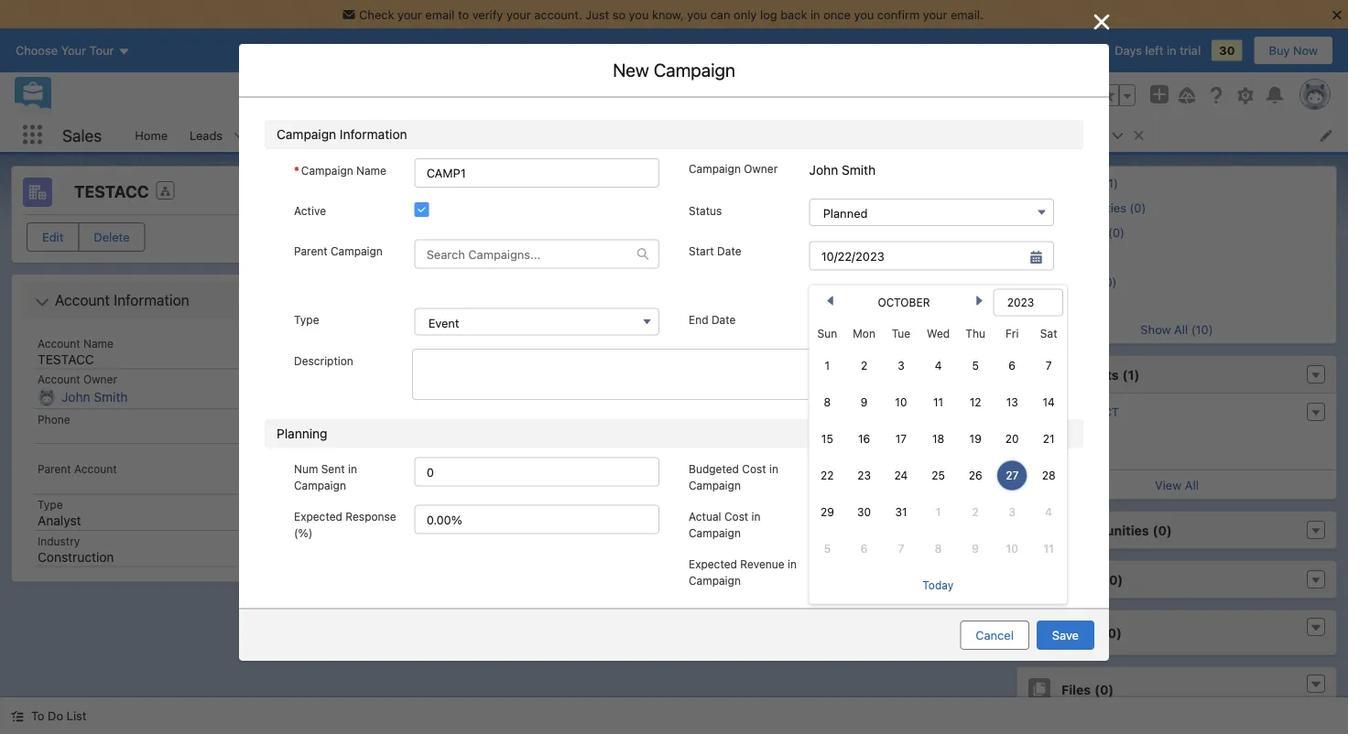 Task type: describe. For each thing, give the bounding box(es) containing it.
title:
[[1029, 421, 1056, 434]]

account name
[[38, 337, 113, 350]]

view all link inside sales tab panel
[[355, 337, 993, 366]]

20
[[1006, 433, 1019, 446]]

show all (10) link
[[1141, 322, 1214, 336]]

john smith link
[[61, 390, 128, 406]]

information for campaign information
[[340, 127, 407, 142]]

new for third new button from the top
[[941, 508, 966, 522]]

tab list containing activity
[[355, 174, 994, 211]]

to do list button
[[0, 698, 97, 735]]

qt
[[1084, 128, 1101, 142]]

27 cell
[[994, 458, 1031, 494]]

test contact title: email: phone:
[[1029, 405, 1119, 462]]

1 horizontal spatial john
[[810, 162, 839, 177]]

notes (0)
[[1062, 625, 1122, 641]]

cases (0) link
[[1051, 300, 1104, 314]]

leads link
[[179, 118, 234, 152]]

add
[[816, 234, 838, 248]]

1 horizontal spatial 7
[[1046, 360, 1052, 372]]

actual
[[689, 511, 722, 524]]

orders image for orders
[[366, 504, 388, 526]]

21
[[1043, 433, 1055, 446]]

28
[[1042, 470, 1056, 482]]

new for new campaign
[[613, 59, 649, 81]]

1 horizontal spatial a
[[660, 259, 669, 281]]

date for end date
[[712, 314, 736, 327]]

phone:
[[1029, 448, 1067, 462]]

edit account name image
[[291, 353, 304, 366]]

account image
[[23, 178, 52, 207]]

ago
[[534, 256, 553, 268]]

0 vertical spatial testacc
[[74, 182, 149, 202]]

phone
[[38, 413, 70, 426]]

contacts (1) link
[[1051, 176, 1119, 191]]

home link
[[124, 118, 179, 152]]

1 vertical spatial opportunities (0)
[[1062, 523, 1172, 538]]

to do list
[[31, 710, 86, 723]]

cell up description text field
[[727, 311, 837, 337]]

contacts list item
[[355, 118, 451, 152]]

thu
[[966, 328, 986, 340]]

0 vertical spatial to
[[458, 7, 469, 21]]

status
[[689, 204, 722, 217]]

Expected Revenue in Campaign text field
[[810, 553, 1054, 582]]

15
[[822, 433, 834, 446]]

actual cost in campaign
[[689, 511, 761, 540]]

accounts link
[[258, 118, 331, 152]]

buy now button
[[1254, 36, 1334, 65]]

home
[[135, 128, 168, 142]]

response
[[346, 511, 396, 524]]

opportunities (0) inside sales tab panel
[[399, 394, 510, 409]]

contacts grid
[[355, 280, 993, 338]]

email.
[[951, 7, 984, 21]]

orders
[[399, 507, 443, 522]]

back
[[781, 7, 807, 21]]

leave feedback link
[[1011, 44, 1100, 57]]

parent for parent campaign
[[294, 245, 328, 258]]

choose
[[593, 259, 655, 281]]

name for campaign name
[[356, 164, 387, 177]]

name cell
[[432, 280, 617, 311]]

action cell
[[947, 280, 993, 311]]

partners (0) link
[[1051, 275, 1117, 289]]

can
[[711, 7, 731, 21]]

1 your from the left
[[398, 7, 422, 21]]

1 horizontal spatial 8
[[935, 543, 942, 556]]

1 vertical spatial 9
[[972, 543, 979, 556]]

campaign left •
[[331, 245, 383, 258]]

campaign up '*'
[[277, 127, 336, 142]]

1 inside sales tab panel
[[366, 256, 372, 268]]

edit phone image
[[291, 429, 304, 442]]

cost for budgeted
[[742, 463, 766, 476]]

contact for test contact
[[474, 317, 530, 331]]

cost for actual
[[725, 511, 749, 524]]

search...
[[498, 88, 547, 102]]

days left in trial
[[1115, 44, 1201, 57]]

industry
[[38, 535, 80, 548]]

0 vertical spatial type
[[294, 314, 319, 327]]

0 vertical spatial 4
[[935, 360, 942, 372]]

marketing
[[598, 184, 664, 201]]

add to campaign button
[[800, 226, 927, 256]]

0 horizontal spatial type
[[38, 499, 63, 512]]

planned button
[[810, 199, 1054, 226]]

delete button
[[78, 223, 145, 252]]

end
[[689, 314, 709, 327]]

cancel
[[976, 629, 1014, 643]]

delete
[[94, 230, 130, 244]]

accounts
[[269, 128, 320, 142]]

1 vertical spatial 30
[[858, 506, 871, 519]]

files
[[1062, 682, 1091, 697]]

1 vertical spatial 7
[[898, 543, 905, 556]]

Description text field
[[412, 349, 1054, 400]]

expected for expected response (%)
[[294, 511, 343, 524]]

1 vertical spatial 2
[[973, 506, 979, 519]]

owner for account owner
[[83, 373, 117, 386]]

cases (0)
[[1062, 572, 1123, 587]]

information for account information
[[114, 292, 189, 309]]

contracts (0) link
[[1051, 225, 1125, 240]]

do
[[48, 710, 63, 723]]

updated
[[408, 256, 453, 268]]

campaign down start date
[[673, 259, 755, 281]]

planned
[[823, 207, 868, 220]]

contacts for contacts image for the test contact element
[[1062, 367, 1119, 382]]

1 horizontal spatial 3
[[1009, 506, 1016, 519]]

1 vertical spatial 1
[[825, 360, 830, 372]]

trial
[[1180, 44, 1201, 57]]

test qt link
[[1032, 118, 1112, 152]]

account for account owner
[[38, 373, 80, 386]]

0 vertical spatial 6
[[1009, 360, 1016, 372]]

17
[[896, 433, 907, 446]]

text default image inside account information dropdown button
[[35, 295, 49, 310]]

text default image inside "to do list" button
[[11, 710, 24, 723]]

new up today
[[941, 565, 966, 579]]

0 vertical spatial all
[[1175, 322, 1188, 336]]

(10)
[[1192, 322, 1214, 336]]

campaign inside button
[[856, 234, 912, 248]]

smith inside john smith link
[[94, 390, 128, 405]]

email
[[425, 7, 455, 21]]

test for test contact
[[442, 317, 471, 331]]

0 horizontal spatial sales
[[62, 125, 102, 145]]

0 vertical spatial 9
[[861, 396, 868, 409]]

description
[[294, 355, 353, 367]]

cases image
[[1029, 300, 1042, 312]]

analyst
[[38, 513, 81, 529]]

orders image for orders (0)
[[1029, 250, 1042, 263]]

0 horizontal spatial john smith
[[61, 390, 128, 405]]

18
[[933, 433, 945, 446]]

2 you from the left
[[687, 7, 707, 21]]

to inside button
[[841, 234, 852, 248]]

accounts list item
[[258, 118, 355, 152]]

1 horizontal spatial view all link
[[1018, 470, 1337, 499]]

0 horizontal spatial 5
[[824, 543, 831, 556]]

sat
[[1041, 328, 1058, 340]]

*
[[294, 164, 299, 177]]

campaign inside actual cost in campaign
[[689, 527, 741, 540]]

save button
[[1037, 621, 1095, 650]]

event button
[[415, 308, 660, 336]]

1 horizontal spatial 10
[[1006, 543, 1018, 556]]

contact for test contact title: email: phone:
[[1063, 405, 1119, 419]]

date for start date
[[717, 245, 742, 258]]

in for expected revenue in campaign
[[788, 558, 797, 571]]

opportunities inside sales tab panel
[[399, 394, 487, 409]]

edit button
[[27, 223, 79, 252]]

contracts image
[[366, 447, 388, 469]]

files (0)
[[1062, 682, 1114, 697]]

3 new button from the top
[[926, 501, 980, 529]]

new campaign
[[613, 59, 736, 81]]

0 vertical spatial 30
[[1220, 44, 1235, 57]]

cell down choose a campaign
[[617, 311, 727, 337]]

campaign information
[[277, 127, 407, 142]]

inverse image
[[1091, 11, 1113, 33]]

account information
[[55, 292, 189, 309]]

left
[[1146, 44, 1164, 57]]

contacts (1) for contacts status
[[399, 230, 478, 245]]

1 vertical spatial view all
[[1155, 478, 1199, 492]]

buy
[[1269, 44, 1290, 57]]

verify
[[472, 7, 503, 21]]

add to campaign
[[816, 234, 912, 248]]

notes
[[1062, 625, 1099, 641]]

activity link
[[366, 174, 415, 211]]

new for first new button from the top of the sales tab panel
[[942, 234, 967, 248]]

cases (0)
[[1051, 300, 1104, 313]]

1 horizontal spatial 5
[[972, 360, 979, 372]]

0 vertical spatial 10
[[895, 396, 907, 409]]

Expected Response (%) text field
[[415, 505, 660, 535]]

sent
[[321, 463, 345, 476]]

contacts image for contacts status
[[366, 226, 388, 248]]

save
[[1053, 629, 1079, 643]]

Actual Cost in Campaign text field
[[810, 505, 1054, 535]]

1 horizontal spatial opportunities
[[1062, 523, 1149, 538]]



Task type: vqa. For each thing, say whether or not it's contained in the screenshot.


Task type: locate. For each thing, give the bounding box(es) containing it.
2 your from the left
[[507, 7, 531, 21]]

account down account name
[[38, 373, 80, 386]]

1 horizontal spatial type
[[294, 314, 319, 327]]

test contact link inside the "contacts" grid
[[442, 317, 530, 332]]

opportunities up cases (0)
[[1062, 523, 1149, 538]]

information inside dropdown button
[[114, 292, 189, 309]]

num sent in campaign
[[294, 463, 357, 492]]

11 down 28
[[1044, 543, 1054, 556]]

show
[[1141, 322, 1171, 336]]

0 horizontal spatial (1)
[[460, 230, 478, 245]]

0 vertical spatial orders image
[[1029, 250, 1042, 263]]

1 vertical spatial contacts (1)
[[1062, 367, 1140, 382]]

0 horizontal spatial contacts image
[[366, 226, 388, 248]]

new button up 18
[[926, 387, 982, 416]]

1 vertical spatial type
[[38, 499, 63, 512]]

campaign inside budgeted cost in campaign
[[689, 480, 741, 492]]

3 you from the left
[[854, 7, 874, 21]]

sales link
[[526, 174, 565, 211]]

in inside actual cost in campaign
[[752, 511, 761, 524]]

title cell
[[837, 280, 947, 311]]

in right revenue at the bottom right of page
[[788, 558, 797, 571]]

phone cell
[[617, 280, 727, 311]]

0 horizontal spatial text default image
[[11, 710, 24, 723]]

1 horizontal spatial 4
[[1046, 506, 1053, 519]]

1 vertical spatial john smith
[[61, 390, 128, 405]]

contacts status
[[366, 256, 408, 268]]

1 vertical spatial test contact link
[[1031, 405, 1119, 420]]

test up title:
[[1031, 405, 1060, 419]]

orders image left orders
[[366, 504, 388, 526]]

search... button
[[463, 81, 829, 110]]

0 horizontal spatial john
[[61, 390, 90, 405]]

0 vertical spatial 8
[[824, 396, 831, 409]]

(1) inside sales tab panel
[[460, 230, 478, 245]]

1 horizontal spatial name
[[356, 164, 387, 177]]

today
[[923, 579, 954, 592]]

leads list item
[[179, 118, 258, 152]]

10
[[895, 396, 907, 409], [1006, 543, 1018, 556]]

account.
[[534, 7, 582, 21]]

cost inside actual cost in campaign
[[725, 511, 749, 524]]

cell down october
[[837, 311, 947, 337]]

item
[[375, 256, 397, 268]]

(1) for the test contact element
[[1123, 367, 1140, 382]]

1 vertical spatial smith
[[94, 390, 128, 405]]

contacts image up 14
[[1029, 364, 1051, 386]]

11 up 18
[[934, 396, 944, 409]]

contacts up test contact title: email: phone:
[[1062, 367, 1119, 382]]

expected response (%)
[[294, 511, 396, 540]]

1 horizontal spatial sales
[[526, 184, 565, 201]]

contact right 14
[[1063, 405, 1119, 419]]

0 vertical spatial view
[[652, 345, 679, 359]]

0 horizontal spatial your
[[398, 7, 422, 21]]

contacts image up item
[[366, 226, 388, 248]]

25
[[932, 470, 945, 482]]

contacts (1) up updated
[[399, 230, 478, 245]]

1 horizontal spatial contacts image
[[1029, 364, 1051, 386]]

expected inside expected response (%)
[[294, 511, 343, 524]]

0 horizontal spatial 4
[[935, 360, 942, 372]]

your
[[398, 7, 422, 21], [507, 7, 531, 21], [923, 7, 948, 21]]

0 horizontal spatial opportunities (0)
[[399, 394, 510, 409]]

8
[[824, 396, 831, 409], [935, 543, 942, 556]]

0 horizontal spatial 2
[[861, 360, 868, 372]]

john smith down account owner
[[61, 390, 128, 405]]

0 vertical spatial 5
[[972, 360, 979, 372]]

0 vertical spatial view all
[[652, 345, 696, 359]]

0 horizontal spatial view
[[652, 345, 679, 359]]

contacts image for the test contact element
[[1029, 364, 1051, 386]]

2 horizontal spatial 1
[[936, 506, 941, 519]]

information
[[340, 127, 407, 142], [114, 292, 189, 309]]

sales tab panel
[[355, 211, 994, 595]]

construction
[[38, 550, 114, 565]]

0 horizontal spatial 1
[[366, 256, 372, 268]]

None text field
[[415, 158, 660, 188]]

list item
[[668, 118, 745, 152]]

0 vertical spatial 11
[[934, 396, 944, 409]]

contracts
[[399, 451, 462, 466]]

parent campaign
[[294, 245, 383, 258]]

in inside the num sent in campaign
[[348, 463, 357, 476]]

orders image
[[1029, 250, 1042, 263], [366, 504, 388, 526]]

in right back
[[811, 7, 821, 21]]

parent for parent account
[[38, 463, 71, 475]]

1 down 25
[[936, 506, 941, 519]]

0 horizontal spatial 8
[[824, 396, 831, 409]]

opportunities (0) up cases (0)
[[1062, 523, 1172, 538]]

0 horizontal spatial parent
[[38, 463, 71, 475]]

sun
[[818, 328, 837, 340]]

smith up planned
[[842, 162, 876, 177]]

partners (0)
[[1051, 275, 1117, 289]]

7 down sat
[[1046, 360, 1052, 372]]

End Date text field
[[810, 310, 1054, 339]]

leave
[[1011, 44, 1043, 57]]

new up search... button
[[613, 59, 649, 81]]

Parent Campaign text field
[[416, 240, 637, 268]]

text default image
[[637, 248, 650, 261], [35, 295, 49, 310], [1310, 622, 1323, 635], [1310, 679, 1323, 692]]

new left 12
[[942, 394, 967, 408]]

today button
[[922, 571, 955, 601]]

smith down account owner
[[94, 390, 128, 405]]

1 horizontal spatial john smith
[[810, 162, 876, 177]]

once
[[824, 7, 851, 21]]

view all link down end
[[355, 337, 993, 366]]

1 vertical spatial 8
[[935, 543, 942, 556]]

7 down 31 at the right bottom of the page
[[898, 543, 905, 556]]

test qt list item
[[1032, 118, 1154, 152]]

all down end
[[682, 345, 696, 359]]

1 horizontal spatial view
[[1155, 478, 1182, 492]]

(0)
[[491, 394, 510, 409], [466, 451, 485, 466], [447, 507, 466, 522], [1153, 523, 1172, 538], [1104, 572, 1123, 587], [1103, 625, 1122, 641], [1095, 682, 1114, 697]]

1 horizontal spatial contacts (1)
[[1062, 367, 1140, 382]]

13
[[1006, 396, 1018, 409]]

campaign down budgeted
[[689, 480, 741, 492]]

information up campaign name
[[340, 127, 407, 142]]

grid containing sun
[[809, 320, 1067, 604]]

confirm
[[878, 7, 920, 21]]

1 vertical spatial owner
[[83, 373, 117, 386]]

(%)
[[294, 527, 313, 540]]

0 horizontal spatial contact
[[474, 317, 530, 331]]

30 down '23'
[[858, 506, 871, 519]]

•
[[400, 256, 405, 268]]

0 horizontal spatial expected
[[294, 511, 343, 524]]

1 horizontal spatial 1
[[825, 360, 830, 372]]

edit parent account image
[[291, 478, 304, 491]]

1 vertical spatial 10
[[1006, 543, 1018, 556]]

3 your from the left
[[923, 7, 948, 21]]

group
[[1098, 84, 1136, 106]]

in for actual cost in campaign
[[752, 511, 761, 524]]

1 horizontal spatial 2
[[973, 506, 979, 519]]

your right the verify
[[507, 7, 531, 21]]

1 horizontal spatial owner
[[744, 162, 778, 175]]

contact inside grid
[[474, 317, 530, 331]]

email:
[[1029, 434, 1062, 448]]

6 inside cell
[[861, 543, 868, 556]]

0 horizontal spatial 30
[[858, 506, 871, 519]]

19
[[970, 433, 982, 446]]

information down delete button
[[114, 292, 189, 309]]

type up analyst
[[38, 499, 63, 512]]

active
[[294, 204, 326, 217]]

10 down 27
[[1006, 543, 1018, 556]]

new button up action image
[[926, 226, 982, 256]]

6 cell
[[846, 531, 883, 568]]

only
[[734, 7, 757, 21]]

0 horizontal spatial orders image
[[366, 504, 388, 526]]

1 you from the left
[[629, 7, 649, 21]]

tab list
[[355, 174, 994, 211]]

expected revenue in campaign
[[689, 558, 797, 588]]

0 horizontal spatial 9
[[861, 396, 868, 409]]

orders image up partners image
[[1029, 250, 1042, 263]]

0 horizontal spatial opportunities
[[399, 394, 487, 409]]

inverse image
[[949, 211, 971, 233]]

edit type image
[[291, 514, 304, 527]]

0 vertical spatial test contact link
[[442, 317, 530, 332]]

1 vertical spatial contacts
[[399, 230, 457, 245]]

name for account name
[[83, 337, 113, 350]]

a right choose
[[660, 259, 669, 281]]

view
[[652, 345, 679, 359], [1155, 478, 1182, 492]]

1 horizontal spatial smith
[[842, 162, 876, 177]]

campaign down updated
[[407, 320, 463, 334]]

october
[[878, 296, 930, 309]]

2 new button from the top
[[926, 387, 982, 416]]

in for num sent in campaign
[[348, 463, 357, 476]]

27
[[1006, 470, 1019, 482]]

john up planned
[[810, 162, 839, 177]]

cost right budgeted
[[742, 463, 766, 476]]

just
[[586, 7, 609, 21]]

0 vertical spatial smith
[[842, 162, 876, 177]]

9 up 16 at the bottom of the page
[[861, 396, 868, 409]]

0 vertical spatial contacts (1)
[[399, 230, 478, 245]]

in inside expected revenue in campaign
[[788, 558, 797, 571]]

check your email to verify your account. just so you know, you can only log back in once you confirm your email.
[[359, 7, 984, 21]]

test down 1 item • updated a few seconds ago
[[442, 317, 471, 331]]

14
[[1043, 396, 1055, 409]]

a inside tab panel
[[456, 256, 462, 268]]

view all link down the test contact element
[[1018, 470, 1337, 499]]

you right once
[[854, 7, 874, 21]]

leads
[[190, 128, 223, 142]]

contracts (0)
[[1051, 225, 1125, 239]]

30 right trial
[[1220, 44, 1235, 57]]

Active checkbox
[[415, 202, 429, 217]]

0 vertical spatial 1
[[366, 256, 372, 268]]

0 horizontal spatial view all link
[[355, 337, 993, 366]]

1 horizontal spatial 30
[[1220, 44, 1235, 57]]

0 vertical spatial parent
[[294, 245, 328, 258]]

owner for campaign owner
[[744, 162, 778, 175]]

1 vertical spatial information
[[114, 292, 189, 309]]

cost inside budgeted cost in campaign
[[742, 463, 766, 476]]

all left (10)
[[1175, 322, 1188, 336]]

1 vertical spatial parent
[[38, 463, 71, 475]]

9
[[861, 396, 868, 409], [972, 543, 979, 556]]

test inside the "contacts" grid
[[442, 317, 471, 331]]

budgeted cost in campaign
[[689, 463, 779, 492]]

details
[[448, 184, 493, 201]]

0 horizontal spatial you
[[629, 7, 649, 21]]

4 down 28
[[1046, 506, 1053, 519]]

orders (0) link
[[1051, 250, 1108, 265]]

feedback
[[1046, 44, 1100, 57]]

view all down the test contact element
[[1155, 478, 1199, 492]]

(1)
[[460, 230, 478, 245], [1123, 367, 1140, 382]]

expected up (%)
[[294, 511, 343, 524]]

0 vertical spatial opportunities
[[399, 394, 487, 409]]

campaign inside expected revenue in campaign
[[689, 575, 741, 588]]

1 horizontal spatial 6
[[1009, 360, 1016, 372]]

test left qt
[[1052, 128, 1081, 142]]

activity
[[366, 184, 415, 201]]

22
[[821, 470, 834, 482]]

opportunities (0) link
[[1051, 201, 1146, 215]]

0 vertical spatial text default image
[[1133, 129, 1145, 142]]

test contact link
[[442, 317, 530, 332], [1031, 405, 1119, 420]]

action image
[[947, 280, 993, 310]]

text default image right qt
[[1133, 129, 1145, 142]]

campaign
[[654, 59, 736, 81], [277, 127, 336, 142], [689, 162, 741, 175], [301, 164, 353, 177], [856, 234, 912, 248], [331, 245, 383, 258], [673, 259, 755, 281], [407, 320, 463, 334], [294, 480, 346, 492], [689, 480, 741, 492], [689, 527, 741, 540], [689, 575, 741, 588]]

view all
[[652, 345, 696, 359], [1155, 478, 1199, 492]]

in for budgeted cost in campaign
[[769, 463, 779, 476]]

1 vertical spatial testacc
[[38, 352, 94, 367]]

test inside test qt 'link'
[[1052, 128, 1081, 142]]

john down account owner
[[61, 390, 90, 405]]

in down budgeted cost in campaign
[[752, 511, 761, 524]]

list
[[124, 118, 1349, 152]]

in right "left"
[[1167, 44, 1177, 57]]

expected inside expected revenue in campaign
[[689, 558, 737, 571]]

5 down 29
[[824, 543, 831, 556]]

1 vertical spatial sales
[[526, 184, 565, 201]]

1 vertical spatial 4
[[1046, 506, 1053, 519]]

0 vertical spatial john smith
[[810, 162, 876, 177]]

know,
[[652, 7, 684, 21]]

parent down 'active' on the left top of the page
[[294, 245, 328, 258]]

account for account name
[[38, 337, 80, 350]]

marketing link
[[598, 174, 664, 211]]

contacts image
[[366, 226, 388, 248], [1029, 364, 1051, 386]]

account up analyst
[[74, 463, 117, 475]]

view inside sales tab panel
[[652, 345, 679, 359]]

your left email.
[[923, 7, 948, 21]]

0 horizontal spatial owner
[[83, 373, 117, 386]]

0 vertical spatial 3
[[898, 360, 905, 372]]

0 vertical spatial owner
[[744, 162, 778, 175]]

view all down end
[[652, 345, 696, 359]]

campaign inside the num sent in campaign
[[294, 480, 346, 492]]

new button down 25
[[926, 501, 980, 529]]

1 new button from the top
[[926, 226, 982, 256]]

in inside budgeted cost in campaign
[[769, 463, 779, 476]]

type up edit account name image
[[294, 314, 319, 327]]

1 down sun
[[825, 360, 830, 372]]

account for account information
[[55, 292, 110, 309]]

expected down actual cost in campaign
[[689, 558, 737, 571]]

grid
[[809, 320, 1067, 604]]

4 new button from the top
[[926, 558, 980, 585]]

5 down thu
[[972, 360, 979, 372]]

partners image
[[1029, 275, 1042, 288]]

6 down '23'
[[861, 543, 868, 556]]

1 horizontal spatial text default image
[[1133, 129, 1145, 142]]

8 down the actual cost in campaign text field
[[935, 543, 942, 556]]

text default image
[[1133, 129, 1145, 142], [11, 710, 24, 723]]

in
[[811, 7, 821, 21], [1167, 44, 1177, 57], [348, 463, 357, 476], [769, 463, 779, 476], [752, 511, 761, 524], [788, 558, 797, 571]]

1 horizontal spatial 9
[[972, 543, 979, 556]]

test contact element
[[1018, 401, 1337, 464]]

so
[[613, 7, 626, 21]]

you right so
[[629, 7, 649, 21]]

test inside test contact title: email: phone:
[[1031, 405, 1060, 419]]

0 vertical spatial view all link
[[355, 337, 993, 366]]

contacts for contacts status's contacts image
[[399, 230, 457, 245]]

9 down the actual cost in campaign text field
[[972, 543, 979, 556]]

account owner
[[38, 373, 117, 386]]

list
[[67, 710, 86, 723]]

0 horizontal spatial 3
[[898, 360, 905, 372]]

1 horizontal spatial to
[[841, 234, 852, 248]]

1 horizontal spatial opportunities (0)
[[1062, 523, 1172, 538]]

2 down 26
[[973, 506, 979, 519]]

new for second new button from the top of the sales tab panel
[[942, 394, 967, 408]]

Num Sent in Campaign text field
[[415, 458, 660, 487]]

john smith
[[810, 162, 876, 177], [61, 390, 128, 405]]

testacc down account name
[[38, 352, 94, 367]]

2 horizontal spatial your
[[923, 7, 948, 21]]

cell
[[403, 280, 432, 311], [617, 311, 727, 337], [727, 311, 837, 337], [837, 311, 947, 337]]

1 vertical spatial all
[[682, 345, 696, 359]]

1 vertical spatial to
[[841, 234, 852, 248]]

16
[[858, 433, 871, 446]]

contacts inside list item
[[366, 128, 416, 142]]

campaign right '*'
[[301, 164, 353, 177]]

contact inside test contact title: email: phone:
[[1063, 405, 1119, 419]]

all down the test contact element
[[1185, 478, 1199, 492]]

1 vertical spatial john
[[61, 390, 90, 405]]

0 vertical spatial contact
[[474, 317, 530, 331]]

test contact link up title:
[[1031, 405, 1119, 420]]

all inside sales tab panel
[[682, 345, 696, 359]]

a left "few"
[[456, 256, 462, 268]]

test for test qt
[[1052, 128, 1081, 142]]

1 horizontal spatial contact
[[1063, 405, 1119, 419]]

test contact link down the name cell
[[442, 317, 530, 332]]

you
[[629, 7, 649, 21], [687, 7, 707, 21], [854, 7, 874, 21]]

to right email in the left top of the page
[[458, 7, 469, 21]]

1 horizontal spatial (1)
[[1123, 367, 1140, 382]]

email cell
[[727, 280, 837, 311]]

name
[[356, 164, 387, 177], [83, 337, 113, 350]]

3 down tue
[[898, 360, 905, 372]]

0 vertical spatial contacts
[[366, 128, 416, 142]]

Budgeted Cost in Campaign text field
[[810, 458, 1054, 487]]

expected for expected revenue in campaign
[[689, 558, 737, 571]]

mon
[[853, 328, 876, 340]]

campaign name
[[301, 164, 387, 177]]

new button down the actual cost in campaign text field
[[926, 558, 980, 585]]

campaign up status
[[689, 162, 741, 175]]

you left can
[[687, 7, 707, 21]]

new down inverse image
[[942, 234, 967, 248]]

1 horizontal spatial 11
[[1044, 543, 1054, 556]]

text default image inside test qt list item
[[1133, 129, 1145, 142]]

in for days left in trial
[[1167, 44, 1177, 57]]

0 vertical spatial opportunities (0)
[[399, 394, 510, 409]]

date right start
[[717, 245, 742, 258]]

26
[[969, 470, 983, 482]]

campaign down planned
[[856, 234, 912, 248]]

contacts up activity link
[[366, 128, 416, 142]]

text default image left to
[[11, 710, 24, 723]]

wed
[[927, 328, 950, 340]]

event
[[428, 316, 459, 330]]

opportunities image
[[1029, 201, 1042, 214]]

view down the "contacts" grid
[[652, 345, 679, 359]]

contacts inside sales tab panel
[[399, 230, 457, 245]]

1 horizontal spatial orders image
[[1029, 250, 1042, 263]]

6
[[1009, 360, 1016, 372], [861, 543, 868, 556]]

1 horizontal spatial view all
[[1155, 478, 1199, 492]]

1 vertical spatial 11
[[1044, 543, 1054, 556]]

0 horizontal spatial contacts (1)
[[399, 230, 478, 245]]

2 horizontal spatial you
[[854, 7, 874, 21]]

contacts (1) up test contact title: email: phone:
[[1062, 367, 1140, 382]]

0 vertical spatial expected
[[294, 511, 343, 524]]

list containing home
[[124, 118, 1349, 152]]

2 vertical spatial all
[[1185, 478, 1199, 492]]

view all inside sales tab panel
[[652, 345, 696, 359]]

10 up the 17
[[895, 396, 907, 409]]

opportunities up contracts (0)
[[399, 394, 487, 409]]

to
[[458, 7, 469, 21], [841, 234, 852, 248]]

account inside dropdown button
[[55, 292, 110, 309]]

contacts (1) inside sales tab panel
[[399, 230, 478, 245]]

view down the test contact element
[[1155, 478, 1182, 492]]

1 vertical spatial contact
[[1063, 405, 1119, 419]]

3 down 27
[[1009, 506, 1016, 519]]

4 down wed
[[935, 360, 942, 372]]

contacts (1) for the test contact element
[[1062, 367, 1140, 382]]

31
[[895, 506, 907, 519]]

campaign down sent
[[294, 480, 346, 492]]

log
[[760, 7, 777, 21]]

12
[[970, 396, 982, 409]]

(1) for contacts status
[[460, 230, 478, 245]]

2
[[861, 360, 868, 372], [973, 506, 979, 519]]

8 up '15'
[[824, 396, 831, 409]]

campaign up search... button
[[654, 59, 736, 81]]

campaign down actual
[[689, 527, 741, 540]]

Start Date text field
[[810, 241, 1054, 271]]

cell down updated
[[403, 280, 432, 311]]



